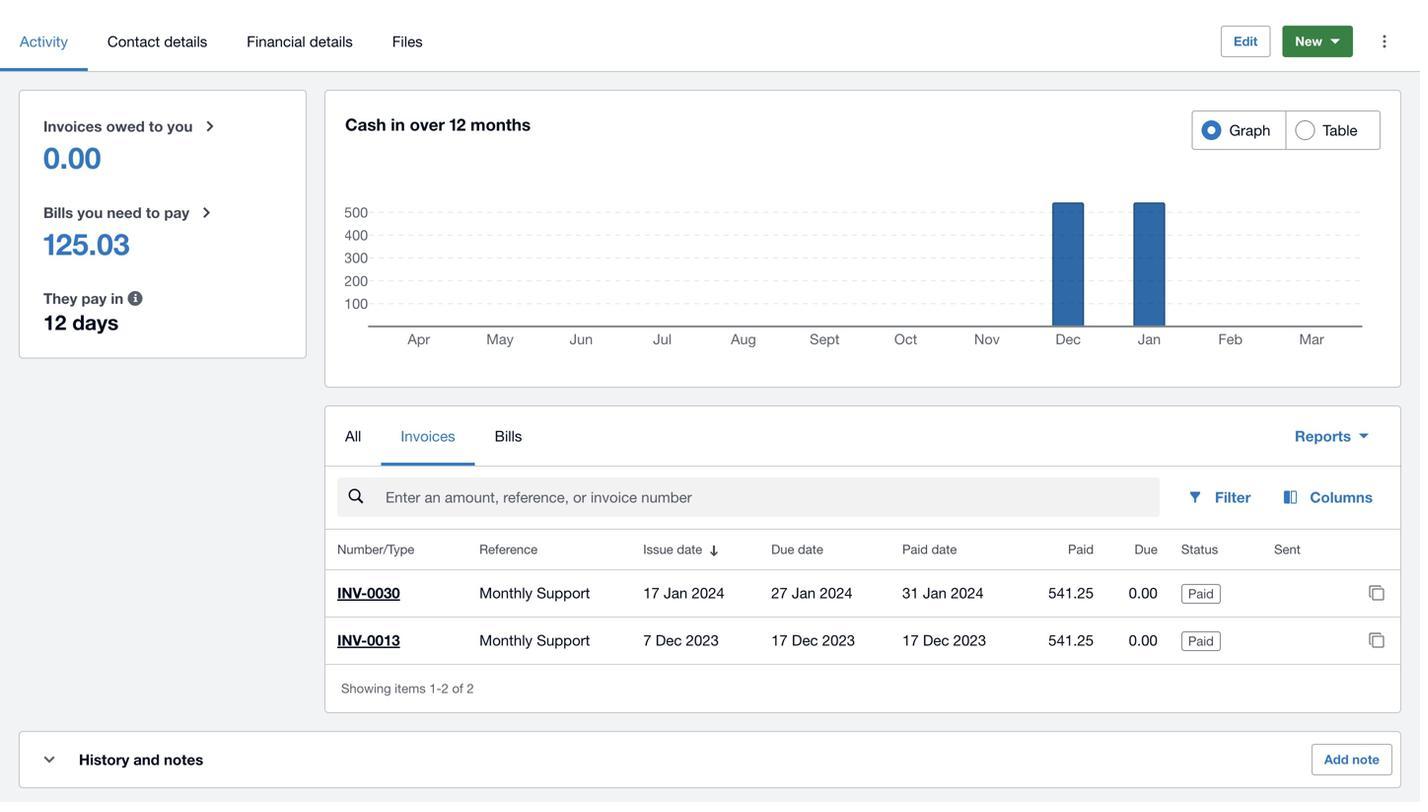 Task type: vqa. For each thing, say whether or not it's contained in the screenshot.
date to the middle
yes



Task type: locate. For each thing, give the bounding box(es) containing it.
None radio
[[32, 103, 294, 189], [32, 189, 294, 275], [32, 103, 294, 189], [32, 189, 294, 275]]

group containing graph
[[1192, 111, 1381, 150]]

you
[[167, 118, 193, 135], [77, 204, 103, 221]]

dec
[[656, 632, 682, 649], [792, 632, 818, 649], [923, 632, 950, 649]]

2024 for 27 jan 2024
[[820, 584, 853, 601]]

of
[[452, 681, 463, 696]]

2024 for 31 jan 2024
[[951, 584, 984, 601]]

0.00 inside invoices owed to you 0.00
[[43, 140, 101, 175]]

group
[[1192, 111, 1381, 150]]

2 horizontal spatial 2024
[[951, 584, 984, 601]]

1 horizontal spatial 2
[[467, 681, 474, 696]]

1 horizontal spatial you
[[167, 118, 193, 135]]

1 horizontal spatial dec
[[792, 632, 818, 649]]

2 jan from the left
[[792, 584, 816, 601]]

0 vertical spatial you
[[167, 118, 193, 135]]

1 inv- from the top
[[337, 584, 367, 602]]

jan for 27
[[792, 584, 816, 601]]

paid button
[[1022, 530, 1106, 569]]

inv- down number/type
[[337, 584, 367, 602]]

toggle button
[[30, 740, 69, 780]]

paid
[[903, 542, 928, 557], [1068, 542, 1094, 557], [1189, 586, 1214, 601], [1189, 634, 1214, 649]]

2024 down issue date button at bottom
[[692, 584, 725, 601]]

paid date button
[[891, 530, 1022, 569]]

0 vertical spatial inv-
[[337, 584, 367, 602]]

contact details
[[107, 33, 207, 50]]

0 vertical spatial support
[[537, 584, 590, 601]]

1 support from the top
[[537, 584, 590, 601]]

date
[[677, 542, 703, 557], [798, 542, 824, 557], [932, 542, 957, 557]]

copy to draft invoice image
[[1357, 573, 1397, 613], [1357, 621, 1397, 660]]

date for issue date
[[677, 542, 703, 557]]

to right owed
[[149, 118, 163, 135]]

all button
[[326, 407, 381, 466]]

None radio
[[32, 275, 294, 346]]

541.25 for 0013
[[1049, 632, 1094, 649]]

541.25
[[1049, 584, 1094, 601], [1049, 632, 1094, 649]]

0 vertical spatial monthly support
[[480, 584, 590, 601]]

0 horizontal spatial 2024
[[692, 584, 725, 601]]

monthly for inv-0030
[[480, 584, 533, 601]]

2 left of at the bottom left of page
[[442, 681, 449, 696]]

0 horizontal spatial due
[[772, 542, 795, 557]]

1 vertical spatial 541.25
[[1049, 632, 1094, 649]]

1 horizontal spatial 17 dec 2023
[[903, 632, 987, 649]]

2 vertical spatial 0.00
[[1129, 632, 1158, 649]]

dec right 7
[[656, 632, 682, 649]]

3 dec from the left
[[923, 632, 950, 649]]

2 due from the left
[[1135, 542, 1158, 557]]

2 541.25 from the top
[[1049, 632, 1094, 649]]

1 date from the left
[[677, 542, 703, 557]]

invoices for invoices
[[401, 427, 455, 445]]

0 horizontal spatial bills
[[43, 204, 73, 221]]

dec down 27 jan 2024
[[792, 632, 818, 649]]

1 horizontal spatial date
[[798, 542, 824, 557]]

0 horizontal spatial details
[[164, 33, 207, 50]]

0 horizontal spatial dec
[[656, 632, 682, 649]]

0.00 for inv-0013
[[1129, 632, 1158, 649]]

0 horizontal spatial date
[[677, 542, 703, 557]]

0.00
[[43, 140, 101, 175], [1129, 584, 1158, 601], [1129, 632, 1158, 649]]

jan
[[664, 584, 688, 601], [792, 584, 816, 601], [923, 584, 947, 601]]

invoices for invoices owed to you 0.00
[[43, 118, 102, 135]]

support for inv-0030
[[537, 584, 590, 601]]

0 vertical spatial to
[[149, 118, 163, 135]]

invoices right 'all' in the bottom of the page
[[401, 427, 455, 445]]

due for due
[[1135, 542, 1158, 557]]

jan right 31
[[923, 584, 947, 601]]

sent button
[[1263, 530, 1343, 569]]

1 horizontal spatial invoices
[[401, 427, 455, 445]]

months
[[471, 115, 531, 134]]

0 vertical spatial 0.00
[[43, 140, 101, 175]]

0 horizontal spatial 2
[[442, 681, 449, 696]]

you inside the "bills you need to pay 125.03"
[[77, 204, 103, 221]]

due inside due button
[[1135, 542, 1158, 557]]

inv-0030
[[337, 584, 400, 602]]

1 vertical spatial copy to draft invoice image
[[1357, 621, 1397, 660]]

all
[[345, 427, 361, 445]]

1 monthly support from the top
[[480, 584, 590, 601]]

1 due from the left
[[772, 542, 795, 557]]

1 vertical spatial you
[[77, 204, 103, 221]]

1 vertical spatial 0.00
[[1129, 584, 1158, 601]]

0 vertical spatial monthly
[[480, 584, 533, 601]]

inv- up showing
[[337, 632, 367, 649]]

2 details from the left
[[310, 33, 353, 50]]

notes
[[164, 751, 203, 769]]

monthly support for inv-0013
[[480, 632, 590, 649]]

17 down issue at the left of page
[[643, 584, 660, 601]]

1 horizontal spatial due
[[1135, 542, 1158, 557]]

2 horizontal spatial date
[[932, 542, 957, 557]]

invoices inside invoices owed to you 0.00
[[43, 118, 102, 135]]

bills button
[[475, 407, 542, 466]]

paid inside paid date button
[[903, 542, 928, 557]]

2 support from the top
[[537, 632, 590, 649]]

0030
[[367, 584, 400, 602]]

pay
[[164, 204, 189, 221]]

3 2023 from the left
[[954, 632, 987, 649]]

1 vertical spatial invoices
[[401, 427, 455, 445]]

31
[[903, 584, 919, 601]]

details
[[164, 33, 207, 50], [310, 33, 353, 50]]

0 vertical spatial menu
[[0, 12, 1206, 71]]

1 vertical spatial bills
[[495, 427, 522, 445]]

invoices inside button
[[401, 427, 455, 445]]

17 dec 2023 down 27 jan 2024
[[772, 632, 855, 649]]

2024
[[692, 584, 725, 601], [820, 584, 853, 601], [951, 584, 984, 601]]

2
[[442, 681, 449, 696], [467, 681, 474, 696]]

details right contact
[[164, 33, 207, 50]]

support
[[537, 584, 590, 601], [537, 632, 590, 649]]

3 date from the left
[[932, 542, 957, 557]]

invoices left owed
[[43, 118, 102, 135]]

filter button
[[1172, 478, 1267, 517]]

need
[[107, 204, 142, 221]]

bills for bills you need to pay 125.03
[[43, 204, 73, 221]]

2023
[[686, 632, 719, 649], [823, 632, 855, 649], [954, 632, 987, 649]]

1 vertical spatial monthly support
[[480, 632, 590, 649]]

date up 27 jan 2024
[[798, 542, 824, 557]]

2023 down 17 jan 2024
[[686, 632, 719, 649]]

2 horizontal spatial dec
[[923, 632, 950, 649]]

none radio inside activity summary filters option group
[[32, 275, 294, 346]]

to inside the "bills you need to pay 125.03"
[[146, 204, 160, 221]]

invoices
[[43, 118, 102, 135], [401, 427, 455, 445]]

to
[[149, 118, 163, 135], [146, 204, 160, 221]]

jan right 27
[[792, 584, 816, 601]]

2023 down "31 jan 2024"
[[954, 632, 987, 649]]

1 horizontal spatial 2024
[[820, 584, 853, 601]]

1 horizontal spatial jan
[[792, 584, 816, 601]]

2 copy to draft invoice image from the top
[[1357, 621, 1397, 660]]

contact
[[107, 33, 160, 50]]

monthly for inv-0013
[[480, 632, 533, 649]]

2 2024 from the left
[[820, 584, 853, 601]]

17 dec 2023
[[772, 632, 855, 649], [903, 632, 987, 649]]

0 vertical spatial 541.25
[[1049, 584, 1094, 601]]

monthly
[[480, 584, 533, 601], [480, 632, 533, 649]]

12
[[450, 115, 466, 134]]

2 inv- from the top
[[337, 632, 367, 649]]

due inside due date button
[[772, 542, 795, 557]]

date for paid date
[[932, 542, 957, 557]]

inv- for 0013
[[337, 632, 367, 649]]

copy to draft invoice image for 0030
[[1357, 573, 1397, 613]]

17 down 27
[[772, 632, 788, 649]]

17 dec 2023 down "31 jan 2024"
[[903, 632, 987, 649]]

1 copy to draft invoice image from the top
[[1357, 573, 1397, 613]]

due up 27
[[772, 542, 795, 557]]

contact details button
[[88, 12, 227, 71]]

0 horizontal spatial 2023
[[686, 632, 719, 649]]

to left pay
[[146, 204, 160, 221]]

columns button
[[1267, 478, 1389, 517]]

2024 down due date button
[[820, 584, 853, 601]]

125.03
[[43, 226, 130, 261]]

date right issue at the left of page
[[677, 542, 703, 557]]

activity
[[20, 33, 68, 50]]

2 monthly support from the top
[[480, 632, 590, 649]]

541.25 for 0030
[[1049, 584, 1094, 601]]

bills up 125.03
[[43, 204, 73, 221]]

menu containing all
[[326, 407, 1264, 466]]

you up 125.03
[[77, 204, 103, 221]]

2023 down 27 jan 2024
[[823, 632, 855, 649]]

bills you need to pay 125.03
[[43, 204, 189, 261]]

bills inside the "bills you need to pay 125.03"
[[43, 204, 73, 221]]

jan for 17
[[664, 584, 688, 601]]

2 monthly from the top
[[480, 632, 533, 649]]

1 vertical spatial to
[[146, 204, 160, 221]]

bills
[[43, 204, 73, 221], [495, 427, 522, 445]]

bills for bills
[[495, 427, 522, 445]]

2 horizontal spatial 2023
[[954, 632, 987, 649]]

1 vertical spatial monthly
[[480, 632, 533, 649]]

inv-0013 link
[[337, 632, 400, 649]]

0 vertical spatial copy to draft invoice image
[[1357, 573, 1397, 613]]

0 vertical spatial invoices
[[43, 118, 102, 135]]

2 dec from the left
[[792, 632, 818, 649]]

due left status
[[1135, 542, 1158, 557]]

2 horizontal spatial jan
[[923, 584, 947, 601]]

0 horizontal spatial jan
[[664, 584, 688, 601]]

filter
[[1215, 488, 1251, 506]]

the average number of days between when invoices are issued and when they're paid image
[[116, 279, 155, 318]]

menu
[[0, 12, 1206, 71], [326, 407, 1264, 466]]

monthly support
[[480, 584, 590, 601], [480, 632, 590, 649]]

invoices owed to you 0.00
[[43, 118, 193, 175]]

17 down 31
[[903, 632, 919, 649]]

2 right of at the bottom left of page
[[467, 681, 474, 696]]

17
[[643, 584, 660, 601], [772, 632, 788, 649], [903, 632, 919, 649]]

date up "31 jan 2024"
[[932, 542, 957, 557]]

1 2024 from the left
[[692, 584, 725, 601]]

1 vertical spatial inv-
[[337, 632, 367, 649]]

3 jan from the left
[[923, 584, 947, 601]]

1 horizontal spatial bills
[[495, 427, 522, 445]]

jan down issue date
[[664, 584, 688, 601]]

showing items 1-2 of 2
[[341, 681, 474, 696]]

list of invoices element
[[326, 530, 1401, 664]]

0 horizontal spatial you
[[77, 204, 103, 221]]

1 2023 from the left
[[686, 632, 719, 649]]

1 horizontal spatial 2023
[[823, 632, 855, 649]]

support down reference button
[[537, 584, 590, 601]]

27
[[772, 584, 788, 601]]

2024 down paid date button
[[951, 584, 984, 601]]

columns
[[1311, 488, 1373, 506]]

1 jan from the left
[[664, 584, 688, 601]]

number/type button
[[326, 530, 468, 569]]

1 541.25 from the top
[[1049, 584, 1094, 601]]

0 horizontal spatial invoices
[[43, 118, 102, 135]]

2 date from the left
[[798, 542, 824, 557]]

2 17 dec 2023 from the left
[[903, 632, 987, 649]]

1 vertical spatial support
[[537, 632, 590, 649]]

support left 7
[[537, 632, 590, 649]]

1 horizontal spatial 17
[[772, 632, 788, 649]]

1 horizontal spatial details
[[310, 33, 353, 50]]

1 details from the left
[[164, 33, 207, 50]]

inv-
[[337, 584, 367, 602], [337, 632, 367, 649]]

details right financial
[[310, 33, 353, 50]]

history
[[79, 751, 129, 769]]

0 vertical spatial bills
[[43, 204, 73, 221]]

0 horizontal spatial 17 dec 2023
[[772, 632, 855, 649]]

dec down "31 jan 2024"
[[923, 632, 950, 649]]

bills inside bills button
[[495, 427, 522, 445]]

bills right invoices button
[[495, 427, 522, 445]]

financial details
[[247, 33, 353, 50]]

due
[[772, 542, 795, 557], [1135, 542, 1158, 557]]

graph
[[1230, 121, 1271, 139]]

1 monthly from the top
[[480, 584, 533, 601]]

you right owed
[[167, 118, 193, 135]]

edit button
[[1221, 26, 1271, 57]]

cash in over 12 months
[[345, 115, 531, 134]]

3 2024 from the left
[[951, 584, 984, 601]]

1 vertical spatial menu
[[326, 407, 1264, 466]]

menu containing activity
[[0, 12, 1206, 71]]



Task type: describe. For each thing, give the bounding box(es) containing it.
status
[[1182, 542, 1219, 557]]

27 jan 2024
[[772, 584, 853, 601]]

toggle image
[[44, 756, 55, 763]]

over
[[410, 115, 445, 134]]

issue date
[[643, 542, 703, 557]]

copy to draft invoice image for 0013
[[1357, 621, 1397, 660]]

to inside invoices owed to you 0.00
[[149, 118, 163, 135]]

sent
[[1275, 542, 1301, 557]]

31 jan 2024
[[903, 584, 984, 601]]

support for inv-0013
[[537, 632, 590, 649]]

inv-0030 link
[[337, 584, 400, 602]]

7
[[643, 632, 652, 649]]

0 horizontal spatial 17
[[643, 584, 660, 601]]

add note button
[[1312, 744, 1393, 776]]

in
[[391, 115, 405, 134]]

reference
[[480, 542, 538, 557]]

invoices button
[[381, 407, 475, 466]]

0013
[[367, 632, 400, 649]]

actions menu image
[[1365, 22, 1405, 61]]

showing
[[341, 681, 391, 696]]

issue
[[643, 542, 674, 557]]

new button
[[1283, 26, 1354, 57]]

items
[[395, 681, 426, 696]]

due date
[[772, 542, 824, 557]]

cash
[[345, 115, 386, 134]]

2 2023 from the left
[[823, 632, 855, 649]]

and
[[133, 751, 160, 769]]

2 horizontal spatial 17
[[903, 632, 919, 649]]

paid inside paid 'button'
[[1068, 542, 1094, 557]]

7 dec 2023
[[643, 632, 719, 649]]

issue date button
[[632, 530, 760, 569]]

financial details button
[[227, 12, 373, 71]]

edit
[[1234, 34, 1258, 49]]

add note
[[1325, 752, 1380, 767]]

1 dec from the left
[[656, 632, 682, 649]]

1 2 from the left
[[442, 681, 449, 696]]

activity summary filters option group
[[20, 91, 306, 358]]

Enter an amount, reference, or invoice number field
[[384, 479, 1160, 516]]

1-
[[429, 681, 442, 696]]

inv- for 0030
[[337, 584, 367, 602]]

note
[[1353, 752, 1380, 767]]

files button
[[373, 12, 443, 71]]

files
[[392, 33, 423, 50]]

0.00 for inv-0030
[[1129, 584, 1158, 601]]

history and notes
[[79, 751, 203, 769]]

monthly support for inv-0030
[[480, 584, 590, 601]]

17 jan 2024
[[643, 584, 725, 601]]

due for due date
[[772, 542, 795, 557]]

status button
[[1170, 530, 1263, 569]]

2024 for 17 jan 2024
[[692, 584, 725, 601]]

1 17 dec 2023 from the left
[[772, 632, 855, 649]]

financial
[[247, 33, 306, 50]]

owed
[[106, 118, 145, 135]]

details for contact details
[[164, 33, 207, 50]]

jan for 31
[[923, 584, 947, 601]]

table
[[1323, 121, 1358, 139]]

reports button
[[1280, 416, 1385, 456]]

2 2 from the left
[[467, 681, 474, 696]]

inv-0013
[[337, 632, 400, 649]]

due date button
[[760, 530, 891, 569]]

you inside invoices owed to you 0.00
[[167, 118, 193, 135]]

paid date
[[903, 542, 957, 557]]

activity button
[[0, 12, 88, 71]]

due button
[[1106, 530, 1170, 569]]

add
[[1325, 752, 1349, 767]]

new
[[1296, 34, 1323, 49]]

details for financial details
[[310, 33, 353, 50]]

number/type
[[337, 542, 415, 557]]

reference button
[[468, 530, 632, 569]]

date for due date
[[798, 542, 824, 557]]

reports
[[1295, 427, 1352, 445]]



